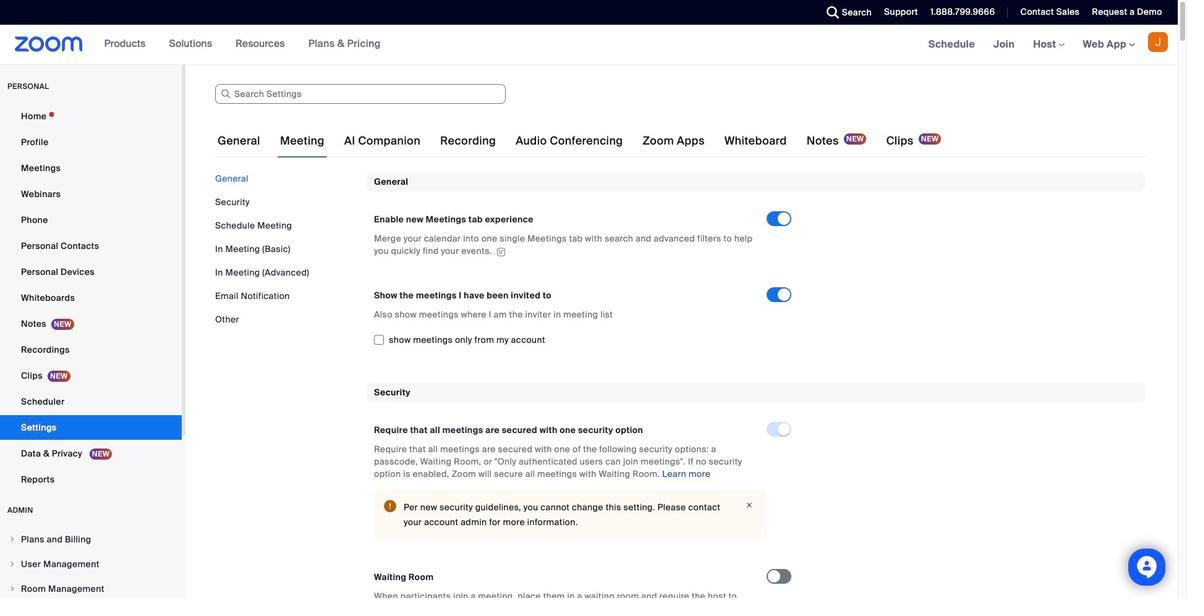Task type: locate. For each thing, give the bounding box(es) containing it.
1 menu item from the top
[[0, 528, 182, 552]]

banner
[[0, 25, 1178, 65]]

2 right image from the top
[[9, 561, 16, 569]]

1 vertical spatial right image
[[9, 561, 16, 569]]

Search Settings text field
[[215, 84, 506, 104]]

2 vertical spatial menu item
[[0, 578, 182, 599]]

menu bar
[[215, 173, 358, 326]]

alert
[[374, 491, 767, 540]]

profile picture image
[[1149, 32, 1169, 52]]

meetings navigation
[[920, 25, 1178, 65]]

0 vertical spatial right image
[[9, 536, 16, 544]]

application
[[374, 233, 756, 258]]

right image
[[9, 536, 16, 544], [9, 561, 16, 569]]

close image
[[742, 500, 757, 512]]

admin menu menu
[[0, 528, 182, 599]]

menu item
[[0, 528, 182, 552], [0, 553, 182, 577], [0, 578, 182, 599]]

1 right image from the top
[[9, 536, 16, 544]]

application inside general element
[[374, 233, 756, 258]]

0 vertical spatial menu item
[[0, 528, 182, 552]]

1 vertical spatial menu item
[[0, 553, 182, 577]]



Task type: describe. For each thing, give the bounding box(es) containing it.
alert inside security element
[[374, 491, 767, 540]]

product information navigation
[[95, 25, 390, 64]]

support version for enable new meetings tab experience image
[[495, 248, 507, 256]]

3 menu item from the top
[[0, 578, 182, 599]]

personal menu menu
[[0, 104, 182, 494]]

warning image
[[384, 500, 397, 513]]

zoom logo image
[[15, 36, 83, 52]]

right image
[[9, 586, 16, 593]]

security element
[[367, 383, 1146, 599]]

general element
[[367, 173, 1146, 364]]

2 menu item from the top
[[0, 553, 182, 577]]

tabs of my account settings page tab list
[[215, 124, 944, 158]]



Task type: vqa. For each thing, say whether or not it's contained in the screenshot.
second window new ICON from right
no



